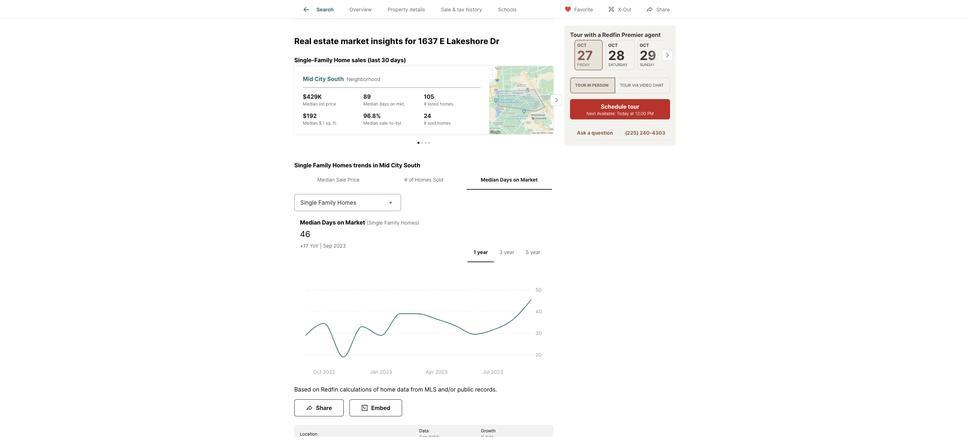 Task type: describe. For each thing, give the bounding box(es) containing it.
property details
[[388, 6, 425, 13]]

single family homes
[[300, 199, 356, 207]]

(225)
[[625, 130, 639, 136]]

overview tab
[[342, 1, 380, 18]]

median inside $192 median $ / sq. ft.
[[303, 121, 318, 126]]

family inside median days on market (single family homes) 46
[[384, 220, 400, 226]]

mid inside the carousel group
[[303, 75, 313, 82]]

days)
[[390, 57, 406, 64]]

for
[[405, 36, 416, 46]]

0 vertical spatial redfin
[[602, 31, 620, 38]]

search
[[317, 6, 334, 13]]

growth
[[481, 429, 496, 434]]

dr
[[490, 36, 500, 46]]

tab list containing search
[[294, 0, 530, 18]]

0 horizontal spatial in
[[373, 162, 378, 169]]

median inside the '96.8% median sale-to-list'
[[363, 121, 378, 126]]

image image
[[489, 66, 553, 134]]

slide 4 dot image
[[428, 142, 430, 144]]

via
[[632, 83, 639, 88]]

tour in person
[[575, 83, 609, 88]]

list inside $429k median list price
[[319, 101, 325, 107]]

x-
[[618, 6, 623, 12]]

oct 27 friday
[[577, 43, 593, 67]]

market
[[341, 36, 369, 46]]

sale-
[[379, 121, 390, 126]]

city inside the carousel group
[[315, 75, 326, 82]]

insights
[[371, 36, 403, 46]]

days for median days on market (single family homes) 46
[[322, 219, 336, 226]]

oct for 28
[[608, 43, 618, 48]]

saturday
[[608, 63, 628, 67]]

ft.
[[333, 121, 337, 126]]

video
[[640, 83, 652, 88]]

24
[[424, 112, 431, 120]]

listed
[[428, 101, 439, 107]]

median days on market
[[481, 177, 538, 183]]

median inside 89 median days on mkt.
[[363, 101, 378, 107]]

list box containing tour in person
[[570, 78, 670, 94]]

1 vertical spatial redfin
[[321, 387, 338, 394]]

home
[[334, 57, 350, 64]]

# of homes sold tab
[[381, 171, 467, 189]]

$429k
[[303, 93, 322, 100]]

3 year
[[500, 249, 514, 255]]

ask a question link
[[577, 130, 613, 136]]

tab list containing 1 year
[[466, 242, 548, 263]]

x-out
[[618, 6, 632, 12]]

(225) 240-4303
[[625, 130, 665, 136]]

history
[[466, 6, 482, 13]]

oct for 27
[[577, 43, 587, 48]]

market for median days on market
[[521, 177, 538, 183]]

+17
[[300, 243, 308, 249]]

on inside 89 median days on mkt.
[[390, 101, 395, 107]]

(225) 240-4303 link
[[625, 130, 665, 136]]

next image
[[551, 95, 562, 106]]

mid city south neighborhood
[[303, 75, 380, 82]]

slide 3 dot image
[[425, 142, 427, 144]]

ask a question
[[577, 130, 613, 136]]

sale & tax history tab
[[433, 1, 490, 18]]

1 vertical spatial a
[[588, 130, 590, 136]]

today
[[617, 111, 629, 116]]

friday
[[577, 63, 590, 67]]

single for single family homes
[[300, 199, 317, 207]]

data
[[419, 429, 429, 434]]

1 vertical spatial of
[[373, 387, 379, 394]]

sq.
[[326, 121, 332, 126]]

homes for sold
[[415, 177, 432, 183]]

schools
[[498, 6, 517, 13]]

tab list containing median sale price
[[294, 170, 553, 190]]

out
[[623, 6, 632, 12]]

homes for 24
[[437, 121, 451, 126]]

from
[[411, 387, 423, 394]]

data
[[397, 387, 409, 394]]

south inside the carousel group
[[327, 75, 344, 82]]

based
[[294, 387, 311, 394]]

estate
[[313, 36, 339, 46]]

median sale price
[[317, 177, 360, 183]]

market for median days on market (single family homes) 46
[[346, 219, 365, 226]]

89 median days on mkt.
[[363, 93, 405, 107]]

3
[[500, 249, 503, 255]]

median inside $429k median list price
[[303, 101, 318, 107]]

median sale price tab
[[296, 171, 381, 189]]

3 year tab
[[494, 244, 520, 261]]

29
[[640, 48, 656, 63]]

details
[[410, 6, 425, 13]]

in inside list box
[[587, 83, 591, 88]]

trends
[[353, 162, 372, 169]]

question
[[592, 130, 613, 136]]

home
[[380, 387, 395, 394]]

1 year tab
[[468, 244, 494, 261]]

oct 29 sunday
[[640, 43, 656, 67]]

2023
[[334, 243, 346, 249]]

24 # sold homes
[[424, 112, 451, 126]]

tour for tour in person
[[575, 83, 586, 88]]

embed
[[371, 405, 390, 412]]

median days on market tab
[[467, 171, 552, 189]]

# of homes sold
[[404, 177, 443, 183]]

property details tab
[[380, 1, 433, 18]]

mid city south link
[[303, 75, 347, 83]]

sales
[[352, 57, 366, 64]]

neighborhood
[[347, 76, 380, 82]]

single for single family homes trends in mid city south
[[294, 162, 312, 169]]

on inside median days on market (single family homes) 46
[[337, 219, 344, 226]]

96.8% median sale-to-list
[[363, 112, 401, 126]]

median inside tab
[[317, 177, 335, 183]]

public
[[457, 387, 474, 394]]

carousel group
[[292, 64, 562, 144]]

sold
[[428, 121, 436, 126]]

5 year
[[526, 249, 541, 255]]

available:
[[597, 111, 616, 116]]

(single
[[367, 220, 383, 226]]

median inside tab
[[481, 177, 499, 183]]



Task type: vqa. For each thing, say whether or not it's contained in the screenshot.


Task type: locate. For each thing, give the bounding box(es) containing it.
south
[[327, 75, 344, 82], [404, 162, 420, 169]]

schedule tour next available: today at 12:00 pm
[[587, 103, 654, 116]]

market inside median days on market (single family homes) 46
[[346, 219, 365, 226]]

year inside tab
[[530, 249, 541, 255]]

to-
[[390, 121, 396, 126]]

0 vertical spatial city
[[315, 75, 326, 82]]

1 horizontal spatial oct
[[608, 43, 618, 48]]

city
[[315, 75, 326, 82], [391, 162, 402, 169]]

12:00
[[635, 111, 646, 116]]

price
[[348, 177, 360, 183]]

0 vertical spatial share
[[656, 6, 670, 12]]

sale
[[441, 6, 451, 13], [336, 177, 346, 183]]

5
[[526, 249, 529, 255]]

1 horizontal spatial city
[[391, 162, 402, 169]]

2 oct from the left
[[608, 43, 618, 48]]

share
[[656, 6, 670, 12], [316, 405, 332, 412]]

2 vertical spatial tab list
[[466, 242, 548, 263]]

1
[[474, 249, 476, 255]]

homes inside 105 # listed homes
[[440, 101, 453, 107]]

pm
[[647, 111, 654, 116]]

market
[[521, 177, 538, 183], [346, 219, 365, 226]]

median
[[303, 101, 318, 107], [363, 101, 378, 107], [303, 121, 318, 126], [363, 121, 378, 126], [317, 177, 335, 183], [481, 177, 499, 183], [300, 219, 321, 226]]

year for 3 year
[[504, 249, 514, 255]]

# inside 105 # listed homes
[[424, 101, 427, 107]]

overview
[[350, 6, 372, 13]]

south down home
[[327, 75, 344, 82]]

oct inside oct 27 friday
[[577, 43, 587, 48]]

0 horizontal spatial share button
[[294, 400, 344, 417]]

89
[[363, 93, 371, 100]]

homes)
[[401, 220, 419, 226]]

4303
[[652, 130, 665, 136]]

year
[[477, 249, 488, 255], [504, 249, 514, 255], [530, 249, 541, 255]]

105
[[424, 93, 434, 100]]

share for the right share button
[[656, 6, 670, 12]]

1 vertical spatial #
[[424, 121, 427, 126]]

1 vertical spatial sale
[[336, 177, 346, 183]]

family for single family homes
[[318, 199, 336, 207]]

year for 5 year
[[530, 249, 541, 255]]

1 vertical spatial days
[[322, 219, 336, 226]]

city up "$429k"
[[315, 75, 326, 82]]

sale inside "tab"
[[441, 6, 451, 13]]

0 horizontal spatial south
[[327, 75, 344, 82]]

family for single-family home sales (last 30 days)
[[314, 57, 333, 64]]

27
[[577, 48, 593, 63]]

and/or
[[438, 387, 456, 394]]

1 year
[[474, 249, 488, 255]]

homes right sold
[[437, 121, 451, 126]]

1 horizontal spatial share button
[[640, 2, 676, 16]]

oct inside oct 28 saturday
[[608, 43, 618, 48]]

single-family home sales (last 30 days)
[[294, 57, 406, 64]]

&
[[453, 6, 456, 13]]

a
[[598, 31, 601, 38], [588, 130, 590, 136]]

1 vertical spatial city
[[391, 162, 402, 169]]

year inside "tab"
[[477, 249, 488, 255]]

0 vertical spatial share button
[[640, 2, 676, 16]]

tour for tour with a redfin premier agent
[[570, 31, 583, 38]]

# inside tab
[[404, 177, 408, 183]]

(last
[[368, 57, 380, 64]]

# inside 24 # sold homes
[[424, 121, 427, 126]]

ask
[[577, 130, 586, 136]]

0 vertical spatial south
[[327, 75, 344, 82]]

on
[[390, 101, 395, 107], [513, 177, 519, 183], [337, 219, 344, 226], [313, 387, 319, 394]]

days
[[379, 101, 389, 107]]

list right sale-
[[396, 121, 401, 126]]

family up median sale price
[[313, 162, 331, 169]]

46
[[300, 230, 310, 240]]

$
[[319, 121, 322, 126]]

oct inside oct 29 sunday
[[640, 43, 649, 48]]

lakeshore
[[447, 36, 488, 46]]

0 vertical spatial of
[[409, 177, 414, 183]]

family for single family homes trends in mid city south
[[313, 162, 331, 169]]

with
[[584, 31, 596, 38]]

schedule
[[601, 103, 627, 110]]

0 vertical spatial homes
[[333, 162, 352, 169]]

year right 5
[[530, 249, 541, 255]]

3 oct from the left
[[640, 43, 649, 48]]

0 vertical spatial market
[[521, 177, 538, 183]]

chat
[[653, 83, 664, 88]]

tab list
[[294, 0, 530, 18], [294, 170, 553, 190], [466, 242, 548, 263]]

at
[[630, 111, 634, 116]]

1 horizontal spatial list
[[396, 121, 401, 126]]

5 year tab
[[520, 244, 546, 261]]

28
[[608, 48, 625, 63]]

e
[[440, 36, 445, 46]]

1 vertical spatial share
[[316, 405, 332, 412]]

based on redfin calculations of home data from mls and/or public records.
[[294, 387, 497, 394]]

property
[[388, 6, 408, 13]]

0 horizontal spatial city
[[315, 75, 326, 82]]

days for median days on market
[[500, 177, 512, 183]]

0 vertical spatial mid
[[303, 75, 313, 82]]

0 vertical spatial homes
[[440, 101, 453, 107]]

0 vertical spatial single
[[294, 162, 312, 169]]

tour with a redfin premier agent
[[570, 31, 661, 38]]

0 vertical spatial sale
[[441, 6, 451, 13]]

sale inside tab
[[336, 177, 346, 183]]

homes up median sale price
[[333, 162, 352, 169]]

share for the bottommost share button
[[316, 405, 332, 412]]

share button
[[640, 2, 676, 16], [294, 400, 344, 417]]

1 horizontal spatial of
[[409, 177, 414, 183]]

96.8%
[[363, 112, 381, 120]]

tour for tour via video chat
[[620, 83, 631, 88]]

# for 24
[[424, 121, 427, 126]]

sep
[[323, 243, 332, 249]]

0 horizontal spatial oct
[[577, 43, 587, 48]]

x-out button
[[602, 2, 638, 16]]

records.
[[475, 387, 497, 394]]

tour
[[628, 103, 639, 110]]

year for 1 year
[[477, 249, 488, 255]]

share button up agent
[[640, 2, 676, 16]]

2 horizontal spatial year
[[530, 249, 541, 255]]

redfin left calculations
[[321, 387, 338, 394]]

share button down 'based'
[[294, 400, 344, 417]]

schools tab
[[490, 1, 525, 18]]

price
[[326, 101, 336, 107]]

tour left person
[[575, 83, 586, 88]]

oct
[[577, 43, 587, 48], [608, 43, 618, 48], [640, 43, 649, 48]]

year right 3
[[504, 249, 514, 255]]

homes inside tab
[[415, 177, 432, 183]]

next image
[[662, 50, 673, 61]]

0 horizontal spatial days
[[322, 219, 336, 226]]

premier
[[622, 31, 643, 38]]

tour via video chat
[[620, 83, 664, 88]]

city up # of homes sold tab
[[391, 162, 402, 169]]

search link
[[302, 5, 334, 14]]

None button
[[574, 40, 603, 71], [606, 40, 634, 70], [637, 40, 666, 70], [574, 40, 603, 71], [606, 40, 634, 70], [637, 40, 666, 70]]

1 year from the left
[[477, 249, 488, 255]]

2 vertical spatial homes
[[337, 199, 356, 207]]

1 vertical spatial market
[[346, 219, 365, 226]]

mid
[[303, 75, 313, 82], [379, 162, 390, 169]]

1 horizontal spatial redfin
[[602, 31, 620, 38]]

market inside tab
[[521, 177, 538, 183]]

0 vertical spatial #
[[424, 101, 427, 107]]

tour
[[570, 31, 583, 38], [575, 83, 586, 88], [620, 83, 631, 88]]

tour left via
[[620, 83, 631, 88]]

1 horizontal spatial share
[[656, 6, 670, 12]]

embed button
[[350, 400, 402, 417]]

1 oct from the left
[[577, 43, 587, 48]]

1637
[[418, 36, 438, 46]]

#
[[424, 101, 427, 107], [424, 121, 427, 126], [404, 177, 408, 183]]

1 horizontal spatial mid
[[379, 162, 390, 169]]

homes inside 24 # sold homes
[[437, 121, 451, 126]]

sale left price
[[336, 177, 346, 183]]

share up location
[[316, 405, 332, 412]]

tax
[[457, 6, 465, 13]]

1 horizontal spatial south
[[404, 162, 420, 169]]

south up # of homes sold
[[404, 162, 420, 169]]

of left sold
[[409, 177, 414, 183]]

0 horizontal spatial redfin
[[321, 387, 338, 394]]

in left person
[[587, 83, 591, 88]]

0 horizontal spatial a
[[588, 130, 590, 136]]

0 horizontal spatial of
[[373, 387, 379, 394]]

0 vertical spatial list
[[319, 101, 325, 107]]

1 horizontal spatial year
[[504, 249, 514, 255]]

3 year from the left
[[530, 249, 541, 255]]

tour left with
[[570, 31, 583, 38]]

in
[[587, 83, 591, 88], [373, 162, 378, 169]]

mid right trends
[[379, 162, 390, 169]]

family down median sale price tab
[[318, 199, 336, 207]]

1 vertical spatial single
[[300, 199, 317, 207]]

homes
[[440, 101, 453, 107], [437, 121, 451, 126]]

list inside the '96.8% median sale-to-list'
[[396, 121, 401, 126]]

1 vertical spatial homes
[[415, 177, 432, 183]]

0 horizontal spatial share
[[316, 405, 332, 412]]

|
[[320, 243, 322, 249]]

slide 2 dot image
[[421, 142, 423, 144]]

homes for 105
[[440, 101, 453, 107]]

a right with
[[598, 31, 601, 38]]

homes for trends
[[333, 162, 352, 169]]

redfin
[[602, 31, 620, 38], [321, 387, 338, 394]]

redfin right with
[[602, 31, 620, 38]]

homes down price
[[337, 199, 356, 207]]

oct for 29
[[640, 43, 649, 48]]

on inside median days on market tab
[[513, 177, 519, 183]]

0 horizontal spatial sale
[[336, 177, 346, 183]]

median days on market (single family homes) 46
[[300, 219, 419, 240]]

1 horizontal spatial a
[[598, 31, 601, 38]]

share up agent
[[656, 6, 670, 12]]

homes right listed
[[440, 101, 453, 107]]

homes left sold
[[415, 177, 432, 183]]

0 horizontal spatial list
[[319, 101, 325, 107]]

1 vertical spatial homes
[[437, 121, 451, 126]]

0 vertical spatial a
[[598, 31, 601, 38]]

a right ask
[[588, 130, 590, 136]]

location
[[300, 432, 317, 438]]

in right trends
[[373, 162, 378, 169]]

1 vertical spatial tab list
[[294, 170, 553, 190]]

2 vertical spatial #
[[404, 177, 408, 183]]

1 vertical spatial mid
[[379, 162, 390, 169]]

1 vertical spatial south
[[404, 162, 420, 169]]

of left home
[[373, 387, 379, 394]]

0 vertical spatial in
[[587, 83, 591, 88]]

$429k median list price
[[303, 93, 336, 107]]

1 vertical spatial in
[[373, 162, 378, 169]]

days inside median days on market (single family homes) 46
[[322, 219, 336, 226]]

oct down 'tour with a redfin premier agent'
[[608, 43, 618, 48]]

# for 105
[[424, 101, 427, 107]]

0 horizontal spatial year
[[477, 249, 488, 255]]

slide 1 dot image
[[418, 142, 420, 144]]

mls
[[425, 387, 437, 394]]

days
[[500, 177, 512, 183], [322, 219, 336, 226]]

240-
[[640, 130, 652, 136]]

family right (single
[[384, 220, 400, 226]]

family left home
[[314, 57, 333, 64]]

30
[[381, 57, 389, 64]]

1 vertical spatial list
[[396, 121, 401, 126]]

single family homes trends in mid city south
[[294, 162, 420, 169]]

1 horizontal spatial days
[[500, 177, 512, 183]]

list box
[[570, 78, 670, 94]]

year right 1
[[477, 249, 488, 255]]

list left price
[[319, 101, 325, 107]]

person
[[592, 83, 609, 88]]

0 vertical spatial tab list
[[294, 0, 530, 18]]

oct down with
[[577, 43, 587, 48]]

1 horizontal spatial market
[[521, 177, 538, 183]]

oct down agent
[[640, 43, 649, 48]]

2 year from the left
[[504, 249, 514, 255]]

1 horizontal spatial sale
[[441, 6, 451, 13]]

1 vertical spatial share button
[[294, 400, 344, 417]]

year inside tab
[[504, 249, 514, 255]]

0 horizontal spatial market
[[346, 219, 365, 226]]

$192
[[303, 112, 317, 120]]

2 horizontal spatial oct
[[640, 43, 649, 48]]

single
[[294, 162, 312, 169], [300, 199, 317, 207]]

sold
[[433, 177, 443, 183]]

/
[[323, 121, 324, 126]]

+17 yoy | sep 2023
[[300, 243, 346, 249]]

days inside median days on market tab
[[500, 177, 512, 183]]

agent
[[645, 31, 661, 38]]

of inside # of homes sold tab
[[409, 177, 414, 183]]

mid up "$429k"
[[303, 75, 313, 82]]

0 vertical spatial days
[[500, 177, 512, 183]]

sale left &
[[441, 6, 451, 13]]

1 horizontal spatial in
[[587, 83, 591, 88]]

median inside median days on market (single family homes) 46
[[300, 219, 321, 226]]

favorite
[[574, 6, 593, 12]]

0 horizontal spatial mid
[[303, 75, 313, 82]]



